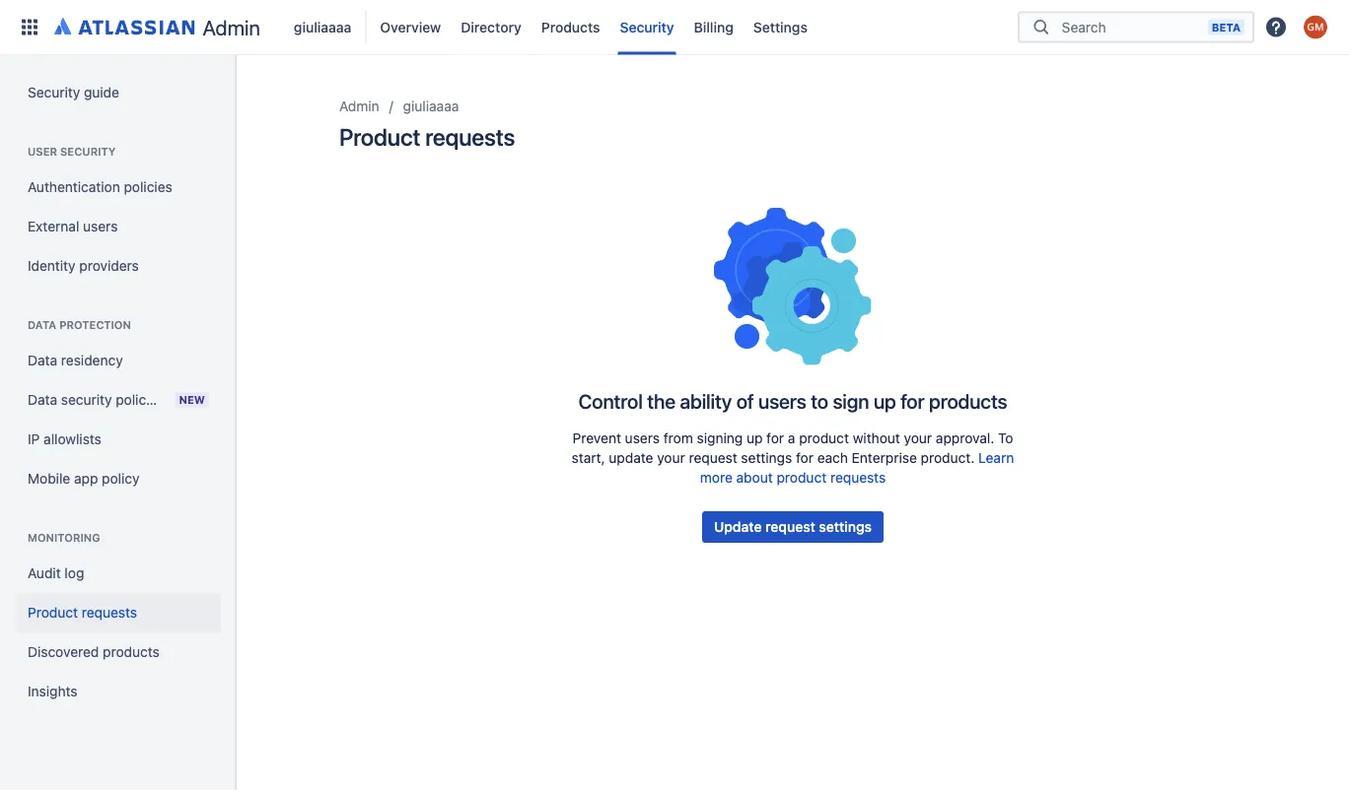 Task type: describe. For each thing, give the bounding box(es) containing it.
overview
[[380, 19, 441, 35]]

1 horizontal spatial product
[[339, 123, 420, 151]]

app
[[74, 471, 98, 487]]

directory
[[461, 19, 522, 35]]

users for prevent
[[625, 431, 660, 447]]

user
[[28, 145, 57, 158]]

ip allowlists
[[28, 431, 101, 448]]

0 horizontal spatial your
[[657, 450, 685, 467]]

global navigation element
[[12, 0, 1018, 55]]

protection
[[59, 319, 131, 332]]

requests inside learn more about product requests
[[830, 470, 886, 486]]

external users link
[[16, 207, 221, 247]]

settings
[[753, 19, 808, 35]]

1 vertical spatial admin link
[[339, 95, 379, 118]]

product.
[[921, 450, 975, 467]]

users for external
[[83, 218, 118, 235]]

identity
[[28, 258, 75, 274]]

2 vertical spatial for
[[796, 450, 814, 467]]

prevent
[[573, 431, 621, 447]]

0 horizontal spatial product requests
[[28, 605, 137, 621]]

2 vertical spatial requests
[[82, 605, 137, 621]]

update
[[714, 519, 762, 536]]

data residency link
[[16, 341, 221, 381]]

about
[[736, 470, 773, 486]]

data for data residency
[[28, 353, 57, 369]]

1 vertical spatial product
[[28, 605, 78, 621]]

start,
[[572, 450, 605, 467]]

monitoring
[[28, 532, 100, 545]]

request inside prevent users from signing up for a product without your approval. to start, update your request settings for each enterprise product.
[[689, 450, 737, 467]]

appswitcher icon image
[[18, 15, 41, 39]]

guide
[[84, 84, 119, 101]]

billing
[[694, 19, 734, 35]]

products
[[541, 19, 600, 35]]

1 horizontal spatial requests
[[425, 123, 515, 151]]

from
[[664, 431, 693, 447]]

0 vertical spatial admin link
[[47, 11, 268, 43]]

of
[[736, 390, 754, 413]]

help icon image
[[1264, 15, 1288, 39]]

mobile app policy
[[28, 471, 140, 487]]

learn more about product requests
[[700, 450, 1014, 486]]

2 horizontal spatial users
[[758, 390, 806, 413]]

products inside "link"
[[103, 645, 160, 661]]

data for data protection
[[28, 319, 56, 332]]

0 horizontal spatial for
[[766, 431, 784, 447]]

providers
[[79, 258, 139, 274]]

giuliaaaa link inside global navigation element
[[288, 11, 357, 43]]

insights link
[[16, 673, 221, 712]]

authentication policies link
[[16, 168, 221, 207]]

update request settings
[[714, 519, 872, 536]]

residency
[[61, 353, 123, 369]]

security for user
[[60, 145, 116, 158]]

1 horizontal spatial product requests
[[339, 123, 515, 151]]

data security policies
[[28, 392, 164, 408]]

product inside prevent users from signing up for a product without your approval. to start, update your request settings for each enterprise product.
[[799, 431, 849, 447]]

to
[[811, 390, 828, 413]]

giuliaaaa for rightmost the giuliaaaa link
[[403, 98, 459, 114]]

external users
[[28, 218, 118, 235]]

giuliaaaa for the giuliaaaa link within global navigation element
[[294, 19, 352, 35]]

ip allowlists link
[[16, 420, 221, 460]]

log
[[65, 566, 84, 582]]

0 vertical spatial for
[[901, 390, 925, 413]]

product requests link
[[16, 594, 221, 633]]

ability
[[680, 390, 732, 413]]

security guide
[[28, 84, 119, 101]]

Search field
[[1056, 9, 1208, 45]]

a
[[788, 431, 795, 447]]

each
[[817, 450, 848, 467]]

directory link
[[455, 11, 527, 43]]

approval.
[[936, 431, 994, 447]]

overview link
[[374, 11, 447, 43]]

the
[[647, 390, 676, 413]]

0 vertical spatial policies
[[124, 179, 172, 195]]

discovered
[[28, 645, 99, 661]]

security guide link
[[16, 73, 221, 112]]

data residency
[[28, 353, 123, 369]]

learn
[[978, 450, 1014, 467]]



Task type: locate. For each thing, give the bounding box(es) containing it.
up right 'sign'
[[874, 390, 896, 413]]

0 horizontal spatial products
[[103, 645, 160, 661]]

up right signing
[[747, 431, 763, 447]]

1 horizontal spatial up
[[874, 390, 896, 413]]

settings inside prevent users from signing up for a product without your approval. to start, update your request settings for each enterprise product.
[[741, 450, 792, 467]]

1 security from the top
[[60, 145, 116, 158]]

admin
[[203, 15, 260, 39], [339, 98, 379, 114]]

learn more about product requests link
[[700, 450, 1014, 486]]

products
[[929, 390, 1007, 413], [103, 645, 160, 661]]

users down the authentication policies
[[83, 218, 118, 235]]

user security
[[28, 145, 116, 158]]

admin link down overview link
[[339, 95, 379, 118]]

request right update
[[765, 519, 815, 536]]

1 vertical spatial admin
[[339, 98, 379, 114]]

1 data from the top
[[28, 319, 56, 332]]

settings up about
[[741, 450, 792, 467]]

0 vertical spatial users
[[83, 218, 118, 235]]

1 vertical spatial requests
[[830, 470, 886, 486]]

security inside global navigation element
[[620, 19, 674, 35]]

requests
[[425, 123, 515, 151], [830, 470, 886, 486], [82, 605, 137, 621]]

security link
[[614, 11, 680, 43]]

atlassian image
[[54, 14, 195, 37], [54, 14, 195, 37]]

giuliaaaa link
[[288, 11, 357, 43], [403, 95, 459, 118]]

policies down "data residency" link in the left of the page
[[116, 392, 164, 408]]

0 vertical spatial request
[[689, 450, 737, 467]]

1 vertical spatial product
[[777, 470, 827, 486]]

0 vertical spatial your
[[904, 431, 932, 447]]

identity providers link
[[16, 247, 221, 286]]

security for security
[[620, 19, 674, 35]]

your up product.
[[904, 431, 932, 447]]

ip
[[28, 431, 40, 448]]

1 horizontal spatial settings
[[819, 519, 872, 536]]

data up data residency
[[28, 319, 56, 332]]

product down prevent users from signing up for a product without your approval. to start, update your request settings for each enterprise product. at the bottom
[[777, 470, 827, 486]]

your down from
[[657, 450, 685, 467]]

request up more
[[689, 450, 737, 467]]

security left billing
[[620, 19, 674, 35]]

users
[[83, 218, 118, 235], [758, 390, 806, 413], [625, 431, 660, 447]]

1 horizontal spatial products
[[929, 390, 1007, 413]]

products link
[[535, 11, 606, 43]]

0 horizontal spatial admin link
[[47, 11, 268, 43]]

billing link
[[688, 11, 739, 43]]

users inside external users "link"
[[83, 218, 118, 235]]

control
[[578, 390, 643, 413]]

security
[[620, 19, 674, 35], [28, 84, 80, 101]]

product
[[799, 431, 849, 447], [777, 470, 827, 486]]

giuliaaaa link down overview link
[[403, 95, 459, 118]]

for right 'sign'
[[901, 390, 925, 413]]

1 vertical spatial policies
[[116, 392, 164, 408]]

1 vertical spatial giuliaaaa
[[403, 98, 459, 114]]

1 vertical spatial settings
[[819, 519, 872, 536]]

beta
[[1212, 21, 1241, 34]]

0 horizontal spatial product
[[28, 605, 78, 621]]

users up the update
[[625, 431, 660, 447]]

0 vertical spatial settings
[[741, 450, 792, 467]]

1 horizontal spatial giuliaaaa
[[403, 98, 459, 114]]

for left each
[[796, 450, 814, 467]]

security down the "residency"
[[61, 392, 112, 408]]

giuliaaaa inside global navigation element
[[294, 19, 352, 35]]

audit log link
[[16, 554, 221, 594]]

request inside button
[[765, 519, 815, 536]]

control the ability of users to sign up for products
[[578, 390, 1007, 413]]

0 vertical spatial admin
[[203, 15, 260, 39]]

data protection
[[28, 319, 131, 332]]

policies
[[124, 179, 172, 195], [116, 392, 164, 408]]

authentication
[[28, 179, 120, 195]]

1 vertical spatial data
[[28, 353, 57, 369]]

security up the authentication policies
[[60, 145, 116, 158]]

settings inside button
[[819, 519, 872, 536]]

3 data from the top
[[28, 392, 57, 408]]

policy
[[102, 471, 140, 487]]

users left to
[[758, 390, 806, 413]]

search icon image
[[1030, 17, 1053, 37]]

more
[[700, 470, 733, 486]]

admin down overview link
[[339, 98, 379, 114]]

enterprise
[[852, 450, 917, 467]]

giuliaaaa
[[294, 19, 352, 35], [403, 98, 459, 114]]

0 vertical spatial security
[[60, 145, 116, 158]]

0 horizontal spatial requests
[[82, 605, 137, 621]]

audit
[[28, 566, 61, 582]]

data
[[28, 319, 56, 332], [28, 353, 57, 369], [28, 392, 57, 408]]

security
[[60, 145, 116, 158], [61, 392, 112, 408]]

1 horizontal spatial your
[[904, 431, 932, 447]]

1 vertical spatial security
[[61, 392, 112, 408]]

1 horizontal spatial admin link
[[339, 95, 379, 118]]

mobile app policy link
[[16, 460, 221, 499]]

without
[[853, 431, 900, 447]]

admin up toggle navigation "icon"
[[203, 15, 260, 39]]

1 vertical spatial up
[[747, 431, 763, 447]]

audit log
[[28, 566, 84, 582]]

allowlists
[[44, 431, 101, 448]]

0 horizontal spatial users
[[83, 218, 118, 235]]

insights
[[28, 684, 77, 700]]

data for data security policies
[[28, 392, 57, 408]]

0 horizontal spatial request
[[689, 450, 737, 467]]

security for data
[[61, 392, 112, 408]]

product up each
[[799, 431, 849, 447]]

0 vertical spatial products
[[929, 390, 1007, 413]]

external
[[28, 218, 79, 235]]

toggle navigation image
[[217, 79, 260, 118]]

products down product requests link
[[103, 645, 160, 661]]

giuliaaaa link left overview link
[[288, 11, 357, 43]]

product inside learn more about product requests
[[777, 470, 827, 486]]

1 horizontal spatial users
[[625, 431, 660, 447]]

for
[[901, 390, 925, 413], [766, 431, 784, 447], [796, 450, 814, 467]]

0 vertical spatial requests
[[425, 123, 515, 151]]

0 horizontal spatial giuliaaaa
[[294, 19, 352, 35]]

admin link
[[47, 11, 268, 43], [339, 95, 379, 118]]

2 horizontal spatial requests
[[830, 470, 886, 486]]

0 vertical spatial up
[[874, 390, 896, 413]]

security for security guide
[[28, 84, 80, 101]]

1 vertical spatial products
[[103, 645, 160, 661]]

security left guide
[[28, 84, 80, 101]]

0 vertical spatial giuliaaaa link
[[288, 11, 357, 43]]

1 horizontal spatial security
[[620, 19, 674, 35]]

up
[[874, 390, 896, 413], [747, 431, 763, 447]]

for left a at the bottom of the page
[[766, 431, 784, 447]]

account image
[[1304, 15, 1328, 39]]

sign
[[833, 390, 869, 413]]

settings link
[[747, 11, 814, 43]]

data up the ip
[[28, 392, 57, 408]]

0 horizontal spatial admin
[[203, 15, 260, 39]]

signing
[[697, 431, 743, 447]]

update
[[609, 450, 653, 467]]

0 horizontal spatial settings
[[741, 450, 792, 467]]

2 data from the top
[[28, 353, 57, 369]]

prevent users from signing up for a product without your approval. to start, update your request settings for each enterprise product.
[[572, 431, 1013, 467]]

1 vertical spatial for
[[766, 431, 784, 447]]

identity providers
[[28, 258, 139, 274]]

request
[[689, 450, 737, 467], [765, 519, 815, 536]]

settings
[[741, 450, 792, 467], [819, 519, 872, 536]]

1 horizontal spatial giuliaaaa link
[[403, 95, 459, 118]]

0 vertical spatial product
[[799, 431, 849, 447]]

data left the "residency"
[[28, 353, 57, 369]]

discovered products link
[[16, 633, 221, 673]]

1 horizontal spatial admin
[[339, 98, 379, 114]]

authentication policies
[[28, 179, 172, 195]]

settings down learn more about product requests link
[[819, 519, 872, 536]]

giuliaaaa left "overview" on the top left of the page
[[294, 19, 352, 35]]

1 vertical spatial request
[[765, 519, 815, 536]]

0 vertical spatial security
[[620, 19, 674, 35]]

2 vertical spatial data
[[28, 392, 57, 408]]

new
[[179, 394, 205, 407]]

your
[[904, 431, 932, 447], [657, 450, 685, 467]]

update request settings button
[[702, 512, 884, 543]]

1 vertical spatial your
[[657, 450, 685, 467]]

0 vertical spatial product requests
[[339, 123, 515, 151]]

2 horizontal spatial for
[[901, 390, 925, 413]]

0 vertical spatial data
[[28, 319, 56, 332]]

giuliaaaa down overview link
[[403, 98, 459, 114]]

1 vertical spatial product requests
[[28, 605, 137, 621]]

users inside prevent users from signing up for a product without your approval. to start, update your request settings for each enterprise product.
[[625, 431, 660, 447]]

0 horizontal spatial up
[[747, 431, 763, 447]]

policies up external users "link"
[[124, 179, 172, 195]]

0 vertical spatial giuliaaaa
[[294, 19, 352, 35]]

2 vertical spatial users
[[625, 431, 660, 447]]

admin link up security guide link
[[47, 11, 268, 43]]

product requests
[[339, 123, 515, 151], [28, 605, 137, 621]]

admin banner
[[0, 0, 1349, 55]]

1 vertical spatial users
[[758, 390, 806, 413]]

up inside prevent users from signing up for a product without your approval. to start, update your request settings for each enterprise product.
[[747, 431, 763, 447]]

products up approval.
[[929, 390, 1007, 413]]

1 horizontal spatial for
[[796, 450, 814, 467]]

0 vertical spatial product
[[339, 123, 420, 151]]

1 vertical spatial giuliaaaa link
[[403, 95, 459, 118]]

1 vertical spatial security
[[28, 84, 80, 101]]

discovered products
[[28, 645, 160, 661]]

admin inside global navigation element
[[203, 15, 260, 39]]

product
[[339, 123, 420, 151], [28, 605, 78, 621]]

0 horizontal spatial security
[[28, 84, 80, 101]]

1 horizontal spatial request
[[765, 519, 815, 536]]

0 horizontal spatial giuliaaaa link
[[288, 11, 357, 43]]

2 security from the top
[[61, 392, 112, 408]]

to
[[998, 431, 1013, 447]]

mobile
[[28, 471, 70, 487]]



Task type: vqa. For each thing, say whether or not it's contained in the screenshot.
Jira corresponding to Jira Software
no



